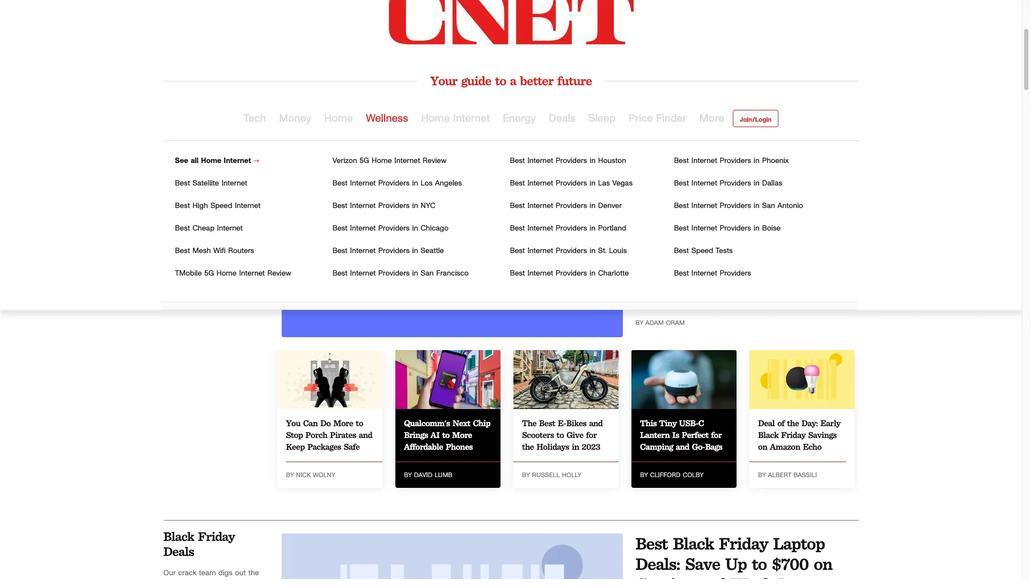 Task type: vqa. For each thing, say whether or not it's contained in the screenshot.
Then on the bottom right of the page
no



Task type: describe. For each thing, give the bounding box(es) containing it.
in for best internet providers in boise
[[754, 225, 760, 232]]

best black friday laptop deals: save up to $700 on gaming and work laptops link
[[281, 533, 859, 579]]

by for you can do more to stop porch pirates and keep packages safe
[[286, 472, 294, 478]]

home for verizon 5g home internet review
[[372, 157, 392, 165]]

gaming
[[636, 574, 693, 579]]

early inside deal of the day: early black friday savings on amazon echo
[[821, 418, 841, 429]]

oram
[[666, 320, 685, 326]]

a
[[510, 73, 516, 89]]

providers for best internet providers in dallas
[[720, 180, 751, 187]]

best for best cheap internet
[[175, 225, 190, 232]]

denver
[[598, 202, 622, 210]]

the
[[522, 418, 537, 429]]

hand-
[[782, 275, 805, 284]]

picked
[[805, 275, 830, 284]]

internet for best internet providers in los angeles
[[350, 180, 376, 187]]

best for best internet providers in seattle
[[332, 247, 348, 255]]

by adam oram
[[636, 320, 685, 326]]

0 vertical spatial speed
[[210, 202, 232, 210]]

best for best satellite internet
[[175, 180, 190, 187]]

can
[[303, 418, 318, 429]]

price finder
[[629, 113, 687, 124]]

this
[[640, 418, 657, 429]]

best internet providers in san antonio
[[674, 202, 803, 210]]

las
[[598, 180, 610, 187]]

providers for best internet providers in portland
[[556, 225, 587, 232]]

best cheap internet
[[175, 225, 243, 232]]

tests
[[716, 247, 733, 255]]

best internet providers in las vegas
[[510, 180, 633, 187]]

providers for best internet providers in los angeles
[[378, 180, 410, 187]]

and inside the this tiny usb-c lantern is perfect for camping and go-bags
[[676, 442, 689, 452]]

best internet providers in dallas link
[[674, 180, 782, 187]]

best cheap internet link
[[175, 225, 243, 232]]

best black friday laptop deals: save up to $700 on gaming and work laptops
[[636, 533, 837, 579]]

best internet providers in portland link
[[510, 225, 626, 232]]

best speed tests link
[[674, 247, 733, 255]]

from
[[675, 287, 693, 295]]

providers for best internet providers in las vegas
[[556, 180, 587, 187]]

teeny tiny handheld lamp for camping or go bag. image
[[632, 350, 737, 409]]

russell
[[532, 472, 560, 478]]

team
[[199, 570, 216, 577]]

best satellite internet
[[175, 180, 247, 187]]

lumb
[[435, 472, 452, 478]]

best internet providers in boise
[[674, 225, 781, 232]]

scooters
[[522, 430, 554, 440]]

see all home internet link
[[175, 157, 259, 165]]

do
[[320, 418, 331, 429]]

by for the best e-bikes and scooters to give for the holidays in 2023
[[522, 472, 530, 478]]

2023 inside the best e-bikes and scooters to give for the holidays in 2023
[[582, 442, 600, 452]]

to inside you can do more to stop porch pirates and keep packages safe
[[356, 418, 363, 429]]

home internet
[[421, 113, 490, 124]]

for inside the this tiny usb-c lantern is perfect for camping and go-bags
[[711, 430, 722, 440]]

best internet providers in houston
[[510, 157, 626, 165]]

friday inside 'black friday deals'
[[198, 529, 235, 544]]

internet for home internet
[[453, 113, 490, 124]]

vegas
[[612, 180, 633, 187]]

see all home internet
[[175, 157, 254, 165]]

nov.
[[163, 141, 189, 156]]

best internet providers in san francisco link
[[332, 270, 469, 277]]

boise
[[762, 225, 781, 232]]

best for best internet providers in phoenix
[[674, 157, 689, 165]]

best for best black friday laptop deals: save up to $700 on gaming and work laptops
[[636, 533, 668, 554]]

providers for best internet providers in nyc
[[378, 202, 410, 210]]

providers for best internet providers
[[720, 270, 751, 277]]

qualcomm's
[[404, 418, 450, 429]]

internet for best internet providers in boise
[[692, 225, 717, 232]]

price finder link
[[629, 101, 687, 136]]

best for best internet providers in san antonio
[[674, 202, 689, 210]]

internet for best internet providers in st. louis
[[528, 247, 553, 255]]

san for francisco
[[421, 270, 434, 277]]

and inside the best e-bikes and scooters to give for the holidays in 2023
[[589, 418, 603, 429]]

black inside best black friday laptop deals: save up to $700 on gaming and work laptops
[[673, 533, 714, 554]]

in for best internet providers in st. louis
[[590, 247, 596, 255]]

internet for best internet providers in houston
[[528, 157, 553, 165]]

providers for best internet providers in st. louis
[[556, 247, 587, 255]]

packages
[[307, 442, 341, 452]]

best mesh wifi routers
[[175, 247, 254, 255]]

vetted
[[727, 165, 776, 186]]

shop trending black friday sales and hand-picked discounts from our expert deal hunters.
[[636, 275, 830, 295]]

internet for best internet providers in chicago
[[350, 225, 376, 232]]

energy
[[503, 113, 536, 124]]

best for best internet providers
[[674, 270, 689, 277]]

in for best internet providers in dallas
[[754, 180, 760, 187]]

chicago
[[421, 225, 449, 232]]

1 horizontal spatial deals
[[549, 113, 576, 124]]

up
[[725, 554, 747, 575]]

by albert bassili
[[758, 472, 817, 478]]

best for best internet providers in boise
[[674, 225, 689, 232]]

verizon
[[332, 157, 357, 165]]

trending
[[659, 275, 690, 284]]

best for best internet providers in portland
[[510, 225, 525, 232]]

best internet providers in chicago
[[332, 225, 449, 232]]

you
[[286, 418, 301, 429]]

internet up best internet providers in los angeles link
[[394, 157, 420, 165]]

louis
[[609, 247, 627, 255]]

learn
[[163, 188, 180, 195]]

learn more
[[163, 188, 197, 195]]

internet for best internet providers in san antonio
[[692, 202, 717, 210]]

charlotte
[[598, 270, 629, 277]]

best internet providers in nyc
[[332, 202, 435, 210]]

in inside the best e-bikes and scooters to give for the holidays in 2023
[[572, 442, 579, 452]]

deal
[[738, 287, 754, 295]]

review for verizon 5g home internet review
[[423, 157, 447, 165]]

in for best internet providers in portland
[[590, 225, 596, 232]]

0 vertical spatial more
[[182, 188, 197, 195]]

deals inside the black friday 2023 live blog: early deals vetted by experts
[[681, 165, 722, 186]]

clifford
[[650, 472, 681, 478]]

in for best internet providers in las vegas
[[590, 180, 596, 187]]

by clifford colby
[[640, 472, 704, 478]]

deals inside 'black friday deals'
[[163, 544, 194, 559]]

cheap
[[192, 225, 215, 232]]

our
[[163, 570, 176, 577]]

tiny
[[659, 418, 677, 429]]

next
[[453, 418, 470, 429]]

the inside deal of the day: early black friday savings on amazon echo
[[787, 418, 799, 429]]

best internet providers in denver
[[510, 202, 622, 210]]

5g for tmobile
[[204, 270, 214, 277]]

your
[[430, 73, 457, 89]]

join/login button
[[733, 110, 779, 127]]

of
[[777, 418, 785, 429]]

by left 'adam'
[[636, 320, 643, 326]]

17,
[[193, 141, 208, 156]]

$700
[[772, 554, 809, 575]]

in for best internet providers in nyc
[[412, 202, 418, 210]]

best for best internet providers in st. louis
[[510, 247, 525, 255]]

san for antonio
[[762, 202, 775, 210]]

best inside the best e-bikes and scooters to give for the holidays in 2023
[[539, 418, 555, 429]]

best for best internet providers in las vegas
[[510, 180, 525, 187]]

more inside you can do more to stop porch pirates and keep packages safe
[[333, 418, 353, 429]]

holidays
[[537, 442, 569, 452]]

home for see all home internet
[[201, 157, 221, 165]]

laptop
[[773, 533, 825, 554]]

internet down routers
[[239, 270, 265, 277]]

providers for best internet providers in seattle
[[378, 247, 410, 255]]

providers for best internet providers in houston
[[556, 157, 587, 165]]

internet for best internet providers in seattle
[[350, 247, 376, 255]]

best for best internet providers in charlotte
[[510, 270, 525, 277]]

2023 for friday
[[736, 145, 773, 166]]

in for best internet providers in los angeles
[[412, 180, 418, 187]]

lantern
[[640, 430, 670, 440]]

internet for best internet providers in portland
[[528, 225, 553, 232]]

st.
[[598, 247, 607, 255]]

friday inside the black friday 2023 live blog: early deals vetted by experts
[[682, 145, 731, 166]]

in for best internet providers in san francisco
[[412, 270, 418, 277]]

internet for best internet providers in dallas
[[692, 180, 717, 187]]

providers for best internet providers in phoenix
[[720, 157, 751, 165]]

internet for best internet providers
[[692, 270, 717, 277]]



Task type: locate. For each thing, give the bounding box(es) containing it.
internet down the best internet providers in nyc link
[[350, 225, 376, 232]]

providers for best internet providers in boise
[[720, 225, 751, 232]]

speed down "learn more" link
[[210, 202, 232, 210]]

best internet providers in los angeles
[[332, 180, 462, 187]]

more inside qualcomm's next chip brings ai to more affordable phones
[[452, 430, 472, 440]]

affordable
[[404, 442, 443, 452]]

san left 'antonio'
[[762, 202, 775, 210]]

and right bikes
[[589, 418, 603, 429]]

in left chicago
[[412, 225, 418, 232]]

in down "give"
[[572, 442, 579, 452]]

antonio
[[778, 202, 803, 210]]

in down vetted
[[754, 202, 760, 210]]

for
[[586, 430, 597, 440], [711, 430, 722, 440]]

in left los
[[412, 180, 418, 187]]

heybike ranger s hero image
[[513, 350, 619, 409]]

a hand holds a phone with an image of a chip labeled snapdragon 7 gen 3, in front of a background of colorful apartments. image
[[395, 350, 501, 409]]

keep
[[286, 442, 305, 452]]

learn more link
[[163, 184, 269, 199]]

early inside the black friday 2023 live blog: early deals vetted by experts
[[636, 165, 676, 186]]

black friday live blog 2023 2.png image
[[281, 145, 623, 337]]

internet up the best satellite internet link
[[224, 157, 251, 165]]

1 horizontal spatial the
[[522, 442, 534, 452]]

in for best internet providers in phoenix
[[754, 157, 760, 165]]

friday inside 'shop trending black friday sales and hand-picked discounts from our expert deal hunters.'
[[717, 275, 740, 284]]

more up pirates
[[333, 418, 353, 429]]

best internet providers in st. louis
[[510, 247, 627, 255]]

for inside the best e-bikes and scooters to give for the holidays in 2023
[[586, 430, 597, 440]]

providers down best internet providers in st. louis
[[556, 270, 587, 277]]

deals down best internet providers in phoenix on the right top of the page
[[681, 165, 722, 186]]

0 horizontal spatial the
[[248, 570, 259, 577]]

brings
[[404, 430, 428, 440]]

internet up best internet providers in portland link at the top
[[528, 202, 553, 210]]

safe
[[344, 442, 360, 452]]

best internet providers in denver link
[[510, 202, 622, 210]]

david
[[414, 472, 432, 478]]

in left las
[[590, 180, 596, 187]]

2 horizontal spatial deals
[[681, 165, 722, 186]]

more
[[699, 113, 724, 124]]

5g for verizon
[[360, 157, 369, 165]]

1 vertical spatial on
[[814, 554, 832, 575]]

blog:
[[815, 145, 851, 166]]

sales
[[743, 275, 762, 284]]

providers up deal
[[720, 270, 751, 277]]

providers down the best internet providers in dallas
[[720, 202, 751, 210]]

deals up crack
[[163, 544, 194, 559]]

internet down the best internet providers in seattle link
[[350, 270, 376, 277]]

best internet providers in seattle link
[[332, 247, 444, 255]]

friday up amazon
[[781, 430, 806, 440]]

to left a on the top
[[495, 73, 506, 89]]

5g right verizon
[[360, 157, 369, 165]]

and inside you can do more to stop porch pirates and keep packages safe
[[359, 430, 372, 440]]

best for best internet providers in dallas
[[674, 180, 689, 187]]

1 horizontal spatial speed
[[692, 247, 713, 255]]

wellness
[[366, 113, 408, 124]]

1 vertical spatial 5g
[[204, 270, 214, 277]]

satellite
[[192, 180, 219, 187]]

0 horizontal spatial 5g
[[204, 270, 214, 277]]

the 5th-gen echo dot smart speaker and a tp-link kasa smart bulb are displayed against a yellow background. image
[[750, 350, 855, 409]]

providers down verizon 5g home internet review link
[[378, 180, 410, 187]]

providers for best internet providers in san antonio
[[720, 202, 751, 210]]

best for best internet providers in denver
[[510, 202, 525, 210]]

on inside deal of the day: early black friday savings on amazon echo
[[758, 442, 767, 452]]

colby
[[683, 472, 704, 478]]

1 vertical spatial review
[[267, 270, 291, 277]]

in left dallas
[[754, 180, 760, 187]]

black friday deals
[[163, 529, 235, 559]]

friday inside best black friday laptop deals: save up to $700 on gaming and work laptops
[[719, 533, 768, 554]]

best for best speed tests
[[674, 247, 689, 255]]

c
[[698, 418, 704, 429]]

in for best internet providers in chicago
[[412, 225, 418, 232]]

see
[[175, 157, 188, 165]]

in for best internet providers in houston
[[590, 157, 596, 165]]

providers
[[556, 157, 587, 165], [720, 157, 751, 165], [378, 180, 410, 187], [556, 180, 587, 187], [720, 180, 751, 187], [378, 202, 410, 210], [556, 202, 587, 210], [720, 202, 751, 210], [378, 225, 410, 232], [556, 225, 587, 232], [720, 225, 751, 232], [378, 247, 410, 255], [556, 247, 587, 255], [378, 270, 410, 277], [556, 270, 587, 277], [720, 270, 751, 277]]

providers down best internet providers in chicago link
[[378, 247, 410, 255]]

francisco
[[436, 270, 469, 277]]

on
[[758, 442, 767, 452], [814, 554, 832, 575]]

for right "give"
[[586, 430, 597, 440]]

best for best mesh wifi routers
[[175, 247, 190, 255]]

by david lumb
[[404, 472, 452, 478]]

in for best internet providers in charlotte
[[590, 270, 596, 277]]

deals down "future"
[[549, 113, 576, 124]]

adam
[[645, 320, 664, 326]]

tmobile 5g home internet review link
[[175, 270, 291, 277]]

the down 'scooters'
[[522, 442, 534, 452]]

0 vertical spatial on
[[758, 442, 767, 452]]

all
[[191, 157, 199, 165]]

home down wifi
[[216, 270, 237, 277]]

best high speed internet link
[[175, 202, 261, 210]]

by for deal of the day: early black friday savings on amazon echo
[[758, 472, 766, 478]]

go-
[[692, 442, 705, 452]]

best for best internet providers in houston
[[510, 157, 525, 165]]

in down the best internet providers in seattle link
[[412, 270, 418, 277]]

by left albert
[[758, 472, 766, 478]]

providers down best internet providers in houston link
[[556, 180, 587, 187]]

best internet providers in portland
[[510, 225, 626, 232]]

black down deal
[[758, 430, 779, 440]]

0 vertical spatial review
[[423, 157, 447, 165]]

is
[[672, 430, 679, 440]]

in up vetted
[[754, 157, 760, 165]]

0 horizontal spatial review
[[267, 270, 291, 277]]

providers up best internet providers in las vegas "link"
[[556, 157, 587, 165]]

in left denver
[[590, 202, 596, 210]]

best for best high speed internet
[[175, 202, 190, 210]]

black inside the black friday 2023 live blog: early deals vetted by experts
[[636, 145, 677, 166]]

black inside 'black friday deals'
[[163, 529, 194, 544]]

2 vertical spatial more
[[452, 430, 472, 440]]

in left 'portland'
[[590, 225, 596, 232]]

by left the nick
[[286, 472, 294, 478]]

internet down "learn more" link
[[235, 202, 261, 210]]

internet down verizon
[[350, 180, 376, 187]]

in for best internet providers in denver
[[590, 202, 596, 210]]

finder
[[656, 113, 687, 124]]

and inside best black friday laptop deals: save up to $700 on gaming and work laptops
[[698, 574, 726, 579]]

internet up best internet providers in chicago on the top of page
[[350, 202, 376, 210]]

2 horizontal spatial more
[[452, 430, 472, 440]]

internet for best internet providers in nyc
[[350, 202, 376, 210]]

providers down the best internet providers in seattle link
[[378, 270, 410, 277]]

friday inside deal of the day: early black friday savings on amazon echo
[[781, 430, 806, 440]]

porch theft image
[[277, 350, 383, 409]]

providers for best internet providers in denver
[[556, 202, 587, 210]]

1 horizontal spatial 5g
[[360, 157, 369, 165]]

nyc
[[421, 202, 435, 210]]

in for best internet providers in san antonio
[[754, 202, 760, 210]]

1 horizontal spatial on
[[814, 554, 832, 575]]

expert
[[711, 287, 735, 295]]

friday up work
[[719, 533, 768, 554]]

seattle
[[421, 247, 444, 255]]

in left charlotte
[[590, 270, 596, 277]]

0 horizontal spatial more
[[182, 188, 197, 195]]

internet up the best internet providers in boise link at the top right of page
[[692, 202, 717, 210]]

2 horizontal spatial 2023
[[736, 145, 773, 166]]

black inside deal of the day: early black friday savings on amazon echo
[[758, 430, 779, 440]]

internet up best internet providers in denver
[[528, 180, 553, 187]]

best internet providers in houston link
[[510, 157, 626, 165]]

internet down best internet providers in denver
[[528, 225, 553, 232]]

0 horizontal spatial 2023
[[212, 141, 239, 156]]

by left the david
[[404, 472, 412, 478]]

1 horizontal spatial early
[[821, 418, 841, 429]]

deal of the day: early black friday savings on amazon echo
[[758, 418, 841, 452]]

providers down best internet providers in san antonio
[[720, 225, 751, 232]]

1 horizontal spatial for
[[711, 430, 722, 440]]

angeles
[[435, 180, 462, 187]]

by for this tiny usb-c lantern is perfect for camping and go-bags
[[640, 472, 648, 478]]

1 for from the left
[[586, 430, 597, 440]]

internet for best internet providers in las vegas
[[528, 180, 553, 187]]

internet up wifi
[[217, 225, 243, 232]]

tmobile
[[175, 270, 202, 277]]

the inside our crack team digs out the
[[248, 570, 259, 577]]

internet for best internet providers in charlotte
[[528, 270, 553, 277]]

in left st.
[[590, 247, 596, 255]]

2023 for 17,
[[212, 141, 239, 156]]

1 vertical spatial deals
[[681, 165, 722, 186]]

2023 inside the black friday 2023 live blog: early deals vetted by experts
[[736, 145, 773, 166]]

and left work
[[698, 574, 726, 579]]

providers for best internet providers in chicago
[[378, 225, 410, 232]]

to up pirates
[[356, 418, 363, 429]]

2 vertical spatial the
[[248, 570, 259, 577]]

our crack team digs out the
[[163, 570, 265, 579]]

home for tmobile 5g home internet review
[[216, 270, 237, 277]]

more
[[182, 188, 197, 195], [333, 418, 353, 429], [452, 430, 472, 440]]

1 horizontal spatial more
[[333, 418, 353, 429]]

more right learn in the left of the page
[[182, 188, 197, 195]]

black up crack
[[163, 529, 194, 544]]

los
[[421, 180, 433, 187]]

ai
[[431, 430, 440, 440]]

internet down best internet providers in phoenix on the right top of the page
[[692, 180, 717, 187]]

internet
[[453, 113, 490, 124], [224, 157, 251, 165], [394, 157, 420, 165], [528, 157, 553, 165], [692, 157, 717, 165], [222, 180, 247, 187], [350, 180, 376, 187], [528, 180, 553, 187], [692, 180, 717, 187], [235, 202, 261, 210], [350, 202, 376, 210], [528, 202, 553, 210], [692, 202, 717, 210], [217, 225, 243, 232], [350, 225, 376, 232], [528, 225, 553, 232], [692, 225, 717, 232], [350, 247, 376, 255], [528, 247, 553, 255], [239, 270, 265, 277], [350, 270, 376, 277], [528, 270, 553, 277], [692, 270, 717, 277]]

internet for best internet providers in san francisco
[[350, 270, 376, 277]]

black inside 'shop trending black friday sales and hand-picked discounts from our expert deal hunters.'
[[693, 275, 714, 284]]

home up verizon
[[324, 113, 353, 124]]

internet down best internet providers in portland link at the top
[[528, 247, 553, 255]]

providers up best internet providers in charlotte
[[556, 247, 587, 255]]

internet up best speed tests
[[692, 225, 717, 232]]

best for best internet providers in san francisco
[[332, 270, 348, 277]]

internet down best internet providers in st. louis
[[528, 270, 553, 277]]

2 vertical spatial deals
[[163, 544, 194, 559]]

san down seattle
[[421, 270, 434, 277]]

internet down best internet providers in chicago link
[[350, 247, 376, 255]]

mesh
[[192, 247, 211, 255]]

best internet providers in dallas
[[674, 180, 782, 187]]

1 vertical spatial early
[[821, 418, 841, 429]]

1 vertical spatial more
[[333, 418, 353, 429]]

0 horizontal spatial san
[[421, 270, 434, 277]]

by for qualcomm's next chip brings ai to more affordable phones
[[404, 472, 412, 478]]

save
[[685, 554, 720, 575]]

day:
[[802, 418, 818, 429]]

black up the gaming
[[673, 533, 714, 554]]

to inside qualcomm's next chip brings ai to more affordable phones
[[442, 430, 450, 440]]

review for tmobile 5g home internet review
[[267, 270, 291, 277]]

portland
[[598, 225, 626, 232]]

5g right tmobile at the top left of page
[[204, 270, 214, 277]]

the right of
[[787, 418, 799, 429]]

guide
[[461, 73, 491, 89]]

bikes
[[566, 418, 587, 429]]

tmobile 5g home internet review
[[175, 270, 291, 277]]

best internet providers in boise link
[[674, 225, 781, 232]]

2 horizontal spatial the
[[787, 418, 799, 429]]

houston
[[598, 157, 626, 165]]

high
[[192, 202, 208, 210]]

1 vertical spatial speed
[[692, 247, 713, 255]]

friday up the best internet providers in dallas
[[682, 145, 731, 166]]

verizon 5g home internet review link
[[332, 157, 447, 165]]

providers up vetted
[[720, 157, 751, 165]]

this tiny usb-c lantern is perfect for camping and go-bags
[[640, 418, 722, 452]]

friday
[[682, 145, 731, 166], [717, 275, 740, 284], [781, 430, 806, 440], [198, 529, 235, 544], [719, 533, 768, 554]]

providers up best internet providers in st. louis
[[556, 225, 587, 232]]

money
[[279, 113, 311, 124]]

in left boise
[[754, 225, 760, 232]]

echo
[[803, 442, 822, 452]]

best inside best black friday laptop deals: save up to $700 on gaming and work laptops
[[636, 533, 668, 554]]

internet up the best internet providers in las vegas
[[528, 157, 553, 165]]

future
[[557, 73, 592, 89]]

and inside 'shop trending black friday sales and hand-picked discounts from our expert deal hunters.'
[[765, 275, 779, 284]]

dallas
[[762, 180, 782, 187]]

more down next
[[452, 430, 472, 440]]

join/login
[[740, 116, 772, 123]]

best internet providers in san antonio link
[[674, 202, 803, 210]]

best for best internet providers in nyc
[[332, 202, 348, 210]]

to right up
[[752, 554, 767, 575]]

0 vertical spatial deals
[[549, 113, 576, 124]]

providers down best internet providers in los angeles link
[[378, 202, 410, 210]]

to down "e-"
[[557, 430, 564, 440]]

1 vertical spatial the
[[522, 442, 534, 452]]

in left nyc on the left top of the page
[[412, 202, 418, 210]]

in left seattle
[[412, 247, 418, 255]]

1 horizontal spatial san
[[762, 202, 775, 210]]

0 horizontal spatial on
[[758, 442, 767, 452]]

in for best internet providers in seattle
[[412, 247, 418, 255]]

best high speed internet
[[175, 202, 261, 210]]

the inside the best e-bikes and scooters to give for the holidays in 2023
[[522, 442, 534, 452]]

friday up team
[[198, 529, 235, 544]]

to inside best black friday laptop deals: save up to $700 on gaming and work laptops
[[752, 554, 767, 575]]

0 vertical spatial 5g
[[360, 157, 369, 165]]

black down price finder link
[[636, 145, 677, 166]]

providers for best internet providers in san francisco
[[378, 270, 410, 277]]

by russell holly
[[522, 472, 582, 478]]

on left amazon
[[758, 442, 767, 452]]

2 for from the left
[[711, 430, 722, 440]]

nov. 17, 2023
[[163, 141, 239, 156]]

internet up the best internet providers in dallas
[[692, 157, 717, 165]]

best internet providers in phoenix
[[674, 157, 789, 165]]

early up savings
[[821, 418, 841, 429]]

on inside best black friday laptop deals: save up to $700 on gaming and work laptops
[[814, 554, 832, 575]]

home up best internet providers in los angeles link
[[372, 157, 392, 165]]

to right the ai at the left of page
[[442, 430, 450, 440]]

the right out
[[248, 570, 259, 577]]

your guide to a better future
[[430, 73, 592, 89]]

0 horizontal spatial deals
[[163, 544, 194, 559]]

0 vertical spatial san
[[762, 202, 775, 210]]

home down your
[[421, 113, 450, 124]]

verizon 5g home internet review
[[332, 157, 447, 165]]

1 vertical spatial san
[[421, 270, 434, 277]]

providers down the best internet providers in las vegas
[[556, 202, 587, 210]]

providers up best internet providers in seattle
[[378, 225, 410, 232]]

internet up best high speed internet link
[[222, 180, 247, 187]]

early right vegas
[[636, 165, 676, 186]]

best internet providers in phoenix link
[[674, 157, 789, 165]]

0 horizontal spatial speed
[[210, 202, 232, 210]]

home
[[324, 113, 353, 124], [421, 113, 450, 124], [201, 157, 221, 165], [372, 157, 392, 165], [216, 270, 237, 277]]

wolny
[[313, 472, 335, 478]]

0 horizontal spatial early
[[636, 165, 676, 186]]

0 vertical spatial early
[[636, 165, 676, 186]]

best satellite internet link
[[175, 180, 247, 187]]

best for best internet providers in chicago
[[332, 225, 348, 232]]

0 vertical spatial the
[[787, 418, 799, 429]]

best for best internet providers in los angeles
[[332, 180, 348, 187]]

the best e-bikes and scooters to give for the holidays in 2023
[[522, 418, 603, 452]]

by left clifford
[[640, 472, 648, 478]]

on right $700
[[814, 554, 832, 575]]

providers for best internet providers in charlotte
[[556, 270, 587, 277]]

black friday 2023 live blog: early deals vetted by experts
[[636, 145, 851, 207]]

0 horizontal spatial for
[[586, 430, 597, 440]]

internet up our
[[692, 270, 717, 277]]

2023
[[212, 141, 239, 156], [736, 145, 773, 166], [582, 442, 600, 452]]

home down nov. 17, 2023
[[201, 157, 221, 165]]

providers up best internet providers in san antonio
[[720, 180, 751, 187]]

best internet providers in seattle
[[332, 247, 444, 255]]

internet for best internet providers in phoenix
[[692, 157, 717, 165]]

internet for best internet providers in denver
[[528, 202, 553, 210]]

1 horizontal spatial review
[[423, 157, 447, 165]]

friday up expert
[[717, 275, 740, 284]]

1 horizontal spatial 2023
[[582, 442, 600, 452]]

to inside the best e-bikes and scooters to give for the holidays in 2023
[[557, 430, 564, 440]]

holly
[[562, 472, 582, 478]]

best internet providers in chicago link
[[332, 225, 449, 232]]

and down is
[[676, 442, 689, 452]]

by left russell
[[522, 472, 530, 478]]



